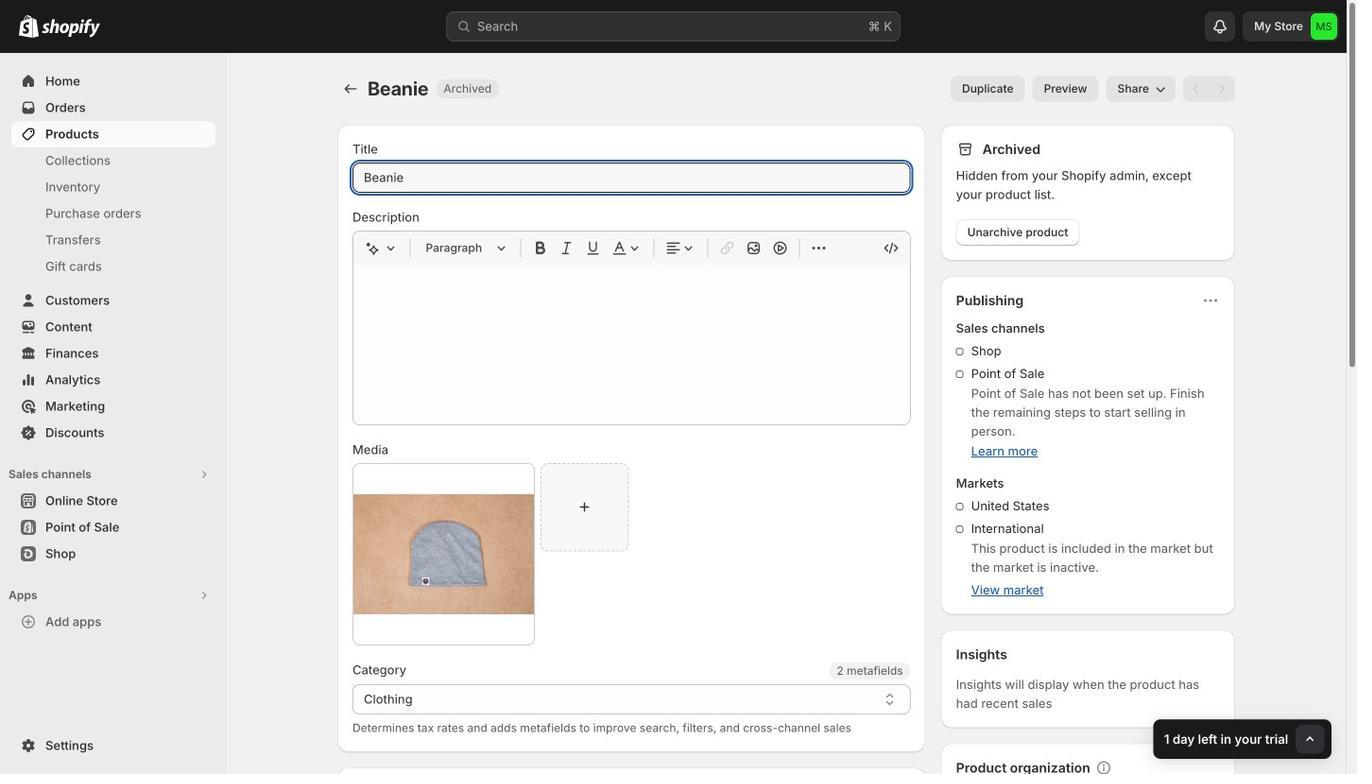 Task type: describe. For each thing, give the bounding box(es) containing it.
my store image
[[1312, 13, 1338, 40]]

previous image
[[1188, 79, 1207, 98]]

Short sleeve t-shirt text field
[[353, 163, 911, 193]]



Task type: vqa. For each thing, say whether or not it's contained in the screenshot.
leftmost Shopify 'image'
yes



Task type: locate. For each thing, give the bounding box(es) containing it.
next image
[[1213, 79, 1232, 98]]

shopify image
[[19, 15, 39, 38], [42, 19, 100, 38]]

1 horizontal spatial shopify image
[[42, 19, 100, 38]]

None text field
[[353, 685, 911, 715]]

0 horizontal spatial shopify image
[[19, 15, 39, 38]]



